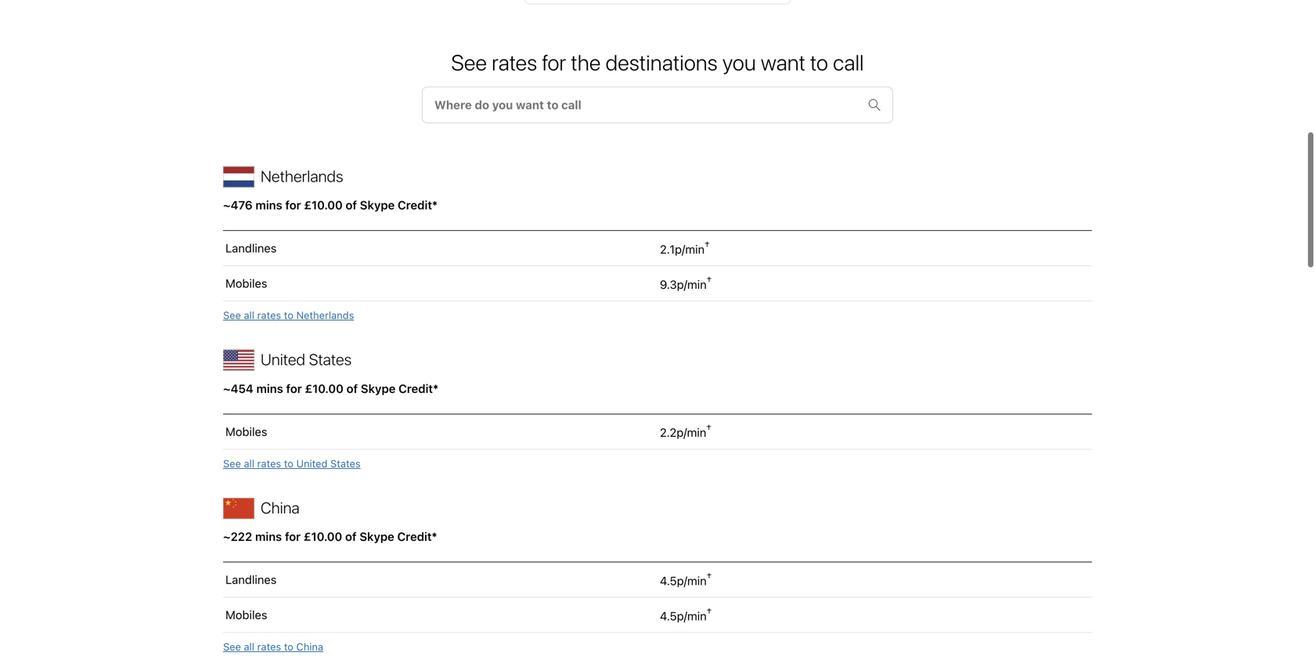 Task type: describe. For each thing, give the bounding box(es) containing it.
2.2p/min
[[660, 426, 706, 439]]

for for ~454
[[286, 382, 302, 395]]

see for see all rates to netherlands
[[223, 309, 241, 321]]

1 vertical spatial united
[[296, 457, 328, 469]]

all for netherlands
[[244, 309, 254, 321]]

4.5p/min † for landlines
[[660, 571, 712, 587]]

2.2p/min †
[[660, 423, 712, 439]]

£10.00 for china
[[304, 530, 342, 543]]

for for ~222
[[285, 530, 301, 543]]

search image
[[868, 99, 881, 111]]

see for see all rates to china
[[223, 641, 241, 653]]

credit* for china
[[397, 530, 437, 543]]

to for china
[[284, 641, 294, 653]]

see all rates to china button
[[223, 641, 323, 653]]

~476
[[223, 198, 253, 212]]

landlines for china
[[225, 573, 277, 586]]

£10.00 for netherlands
[[304, 198, 343, 212]]

to for netherlands
[[284, 309, 294, 321]]

united states
[[261, 350, 352, 369]]

† for 2.1p/min
[[707, 275, 712, 286]]

china image
[[223, 493, 254, 524]]

destinations
[[606, 49, 718, 75]]

of for netherlands
[[346, 198, 357, 212]]

skype for netherlands
[[360, 198, 395, 212]]

see rates for the destinations you want to call
[[451, 49, 864, 75]]

1 vertical spatial china
[[296, 641, 323, 653]]

see for see all rates to united states
[[223, 457, 241, 469]]

† inside 2.1p/min †
[[705, 240, 710, 251]]

credit* for united states
[[399, 382, 438, 395]]

of for china
[[345, 530, 357, 543]]

4.5p/min † for mobiles
[[660, 607, 712, 623]]

0 vertical spatial united
[[261, 350, 305, 369]]

landlines for netherlands
[[225, 241, 277, 255]]



Task type: vqa. For each thing, say whether or not it's contained in the screenshot.
ALL
yes



Task type: locate. For each thing, give the bounding box(es) containing it.
united up ~222 mins for £10.00 of skype credit*
[[296, 457, 328, 469]]

united states image
[[223, 345, 254, 376]]

9.3p/min †
[[660, 275, 712, 291]]

~454 mins for £10.00 of skype credit*
[[223, 382, 438, 395]]

Where do you want to call text field
[[435, 94, 881, 115]]

3 all from the top
[[244, 641, 254, 653]]

£10.00 for united states
[[305, 382, 344, 395]]

for left the
[[542, 49, 566, 75]]

rates for united states
[[257, 457, 281, 469]]

credit*
[[398, 198, 438, 212], [399, 382, 438, 395], [397, 530, 437, 543]]

1 vertical spatial all
[[244, 457, 254, 469]]

mobiles for netherlands
[[225, 276, 267, 290]]

2 vertical spatial all
[[244, 641, 254, 653]]

call
[[833, 49, 864, 75]]

skype for united states
[[361, 382, 396, 395]]

2 4.5p/min † from the top
[[660, 607, 712, 623]]

see all rates to china
[[223, 641, 323, 653]]

united
[[261, 350, 305, 369], [296, 457, 328, 469]]

rates for china
[[257, 641, 281, 653]]

† for united states
[[706, 423, 712, 435]]

mobiles
[[225, 276, 267, 290], [225, 425, 267, 438], [225, 608, 267, 622]]

for down united states
[[286, 382, 302, 395]]

mins
[[256, 198, 282, 212], [256, 382, 283, 395], [255, 530, 282, 543]]

1 vertical spatial netherlands
[[296, 309, 354, 321]]

1 landlines from the top
[[225, 241, 277, 255]]

9.3p/min
[[660, 277, 707, 291]]

0 vertical spatial mobiles
[[225, 276, 267, 290]]

3 mobiles from the top
[[225, 608, 267, 622]]

1 vertical spatial 4.5p/min
[[660, 609, 707, 623]]

2 vertical spatial skype
[[360, 530, 394, 543]]

2 all from the top
[[244, 457, 254, 469]]

2 vertical spatial mins
[[255, 530, 282, 543]]

mins right ~476
[[256, 198, 282, 212]]

†
[[705, 240, 710, 251], [707, 275, 712, 286], [706, 423, 712, 435], [707, 571, 712, 583], [707, 607, 712, 618]]

1 vertical spatial 4.5p/min †
[[660, 607, 712, 623]]

mins for netherlands
[[256, 198, 282, 212]]

0 vertical spatial 4.5p/min
[[660, 574, 707, 587]]

0 vertical spatial £10.00
[[304, 198, 343, 212]]

1 vertical spatial mobiles
[[225, 425, 267, 438]]

the
[[571, 49, 601, 75]]

~476 mins for £10.00 of skype credit*
[[223, 198, 438, 212]]

4.5p/min †
[[660, 571, 712, 587], [660, 607, 712, 623]]

0 vertical spatial skype
[[360, 198, 395, 212]]

see all rates to netherlands button
[[223, 309, 354, 321]]

1 vertical spatial landlines
[[225, 573, 277, 586]]

for right ~476
[[285, 198, 301, 212]]

1 vertical spatial states
[[330, 457, 361, 469]]

see all rates to united states
[[223, 457, 361, 469]]

† inside 9.3p/min †
[[707, 275, 712, 286]]

0 vertical spatial landlines
[[225, 241, 277, 255]]

2 vertical spatial mobiles
[[225, 608, 267, 622]]

1 vertical spatial skype
[[361, 382, 396, 395]]

to
[[810, 49, 828, 75], [284, 309, 294, 321], [284, 457, 294, 469], [284, 641, 294, 653]]

to for united states
[[284, 457, 294, 469]]

0 vertical spatial all
[[244, 309, 254, 321]]

skype for china
[[360, 530, 394, 543]]

1 vertical spatial mins
[[256, 382, 283, 395]]

mins right ~454
[[256, 382, 283, 395]]

2 4.5p/min from the top
[[660, 609, 707, 623]]

all for united states
[[244, 457, 254, 469]]

states up ~222 mins for £10.00 of skype credit*
[[330, 457, 361, 469]]

rates
[[492, 49, 537, 75], [257, 309, 281, 321], [257, 457, 281, 469], [257, 641, 281, 653]]

skype
[[360, 198, 395, 212], [361, 382, 396, 395], [360, 530, 394, 543]]

for
[[542, 49, 566, 75], [285, 198, 301, 212], [286, 382, 302, 395], [285, 530, 301, 543]]

of
[[346, 198, 357, 212], [346, 382, 358, 395], [345, 530, 357, 543]]

4.5p/min
[[660, 574, 707, 587], [660, 609, 707, 623]]

0 vertical spatial of
[[346, 198, 357, 212]]

netherlands up '~476 mins for £10.00 of skype credit*'
[[261, 167, 343, 185]]

states up ~454 mins for £10.00 of skype credit*
[[309, 350, 352, 369]]

~222 mins for £10.00 of skype credit*
[[223, 530, 437, 543]]

see all rates to united states button
[[223, 457, 361, 469]]

landlines down ~222
[[225, 573, 277, 586]]

see
[[451, 49, 487, 75], [223, 309, 241, 321], [223, 457, 241, 469], [223, 641, 241, 653]]

4.5p/min for landlines
[[660, 574, 707, 587]]

all
[[244, 309, 254, 321], [244, 457, 254, 469], [244, 641, 254, 653]]

† inside 2.2p/min †
[[706, 423, 712, 435]]

1 mobiles from the top
[[225, 276, 267, 290]]

1 4.5p/min from the top
[[660, 574, 707, 587]]

mobiles up see all rates to netherlands
[[225, 276, 267, 290]]

1 vertical spatial credit*
[[399, 382, 438, 395]]

for for see
[[542, 49, 566, 75]]

1 4.5p/min † from the top
[[660, 571, 712, 587]]

landlines
[[225, 241, 277, 255], [225, 573, 277, 586]]

1 vertical spatial £10.00
[[305, 382, 344, 395]]

see for see rates for the destinations you want to call
[[451, 49, 487, 75]]

mins for china
[[255, 530, 282, 543]]

2.1p/min †
[[660, 240, 710, 256]]

netherlands image
[[223, 162, 254, 193]]

£10.00
[[304, 198, 343, 212], [305, 382, 344, 395], [304, 530, 342, 543]]

4.5p/min for mobiles
[[660, 609, 707, 623]]

see all rates to netherlands
[[223, 309, 354, 321]]

netherlands up united states
[[296, 309, 354, 321]]

united right united states "image"
[[261, 350, 305, 369]]

want
[[761, 49, 806, 75]]

mins right ~222
[[255, 530, 282, 543]]

netherlands
[[261, 167, 343, 185], [296, 309, 354, 321]]

~222
[[223, 530, 252, 543]]

mobiles up see all rates to china button
[[225, 608, 267, 622]]

0 vertical spatial 4.5p/min †
[[660, 571, 712, 587]]

you
[[723, 49, 756, 75]]

0 vertical spatial credit*
[[398, 198, 438, 212]]

for for ~476
[[285, 198, 301, 212]]

2 landlines from the top
[[225, 573, 277, 586]]

mobiles for china
[[225, 608, 267, 622]]

0 vertical spatial china
[[261, 498, 300, 517]]

2.1p/min
[[660, 242, 705, 256]]

† for 4.5p/min
[[707, 607, 712, 618]]

china
[[261, 498, 300, 517], [296, 641, 323, 653]]

0 vertical spatial mins
[[256, 198, 282, 212]]

~454
[[223, 382, 253, 395]]

0 vertical spatial netherlands
[[261, 167, 343, 185]]

1 all from the top
[[244, 309, 254, 321]]

states
[[309, 350, 352, 369], [330, 457, 361, 469]]

all for china
[[244, 641, 254, 653]]

credit* for netherlands
[[398, 198, 438, 212]]

2 vertical spatial £10.00
[[304, 530, 342, 543]]

2 mobiles from the top
[[225, 425, 267, 438]]

2 vertical spatial credit*
[[397, 530, 437, 543]]

mobiles down ~454
[[225, 425, 267, 438]]

0 vertical spatial states
[[309, 350, 352, 369]]

1 vertical spatial of
[[346, 382, 358, 395]]

rates for netherlands
[[257, 309, 281, 321]]

of for united states
[[346, 382, 358, 395]]

for right ~222
[[285, 530, 301, 543]]

2 vertical spatial of
[[345, 530, 357, 543]]

landlines down ~476
[[225, 241, 277, 255]]

mins for united states
[[256, 382, 283, 395]]



